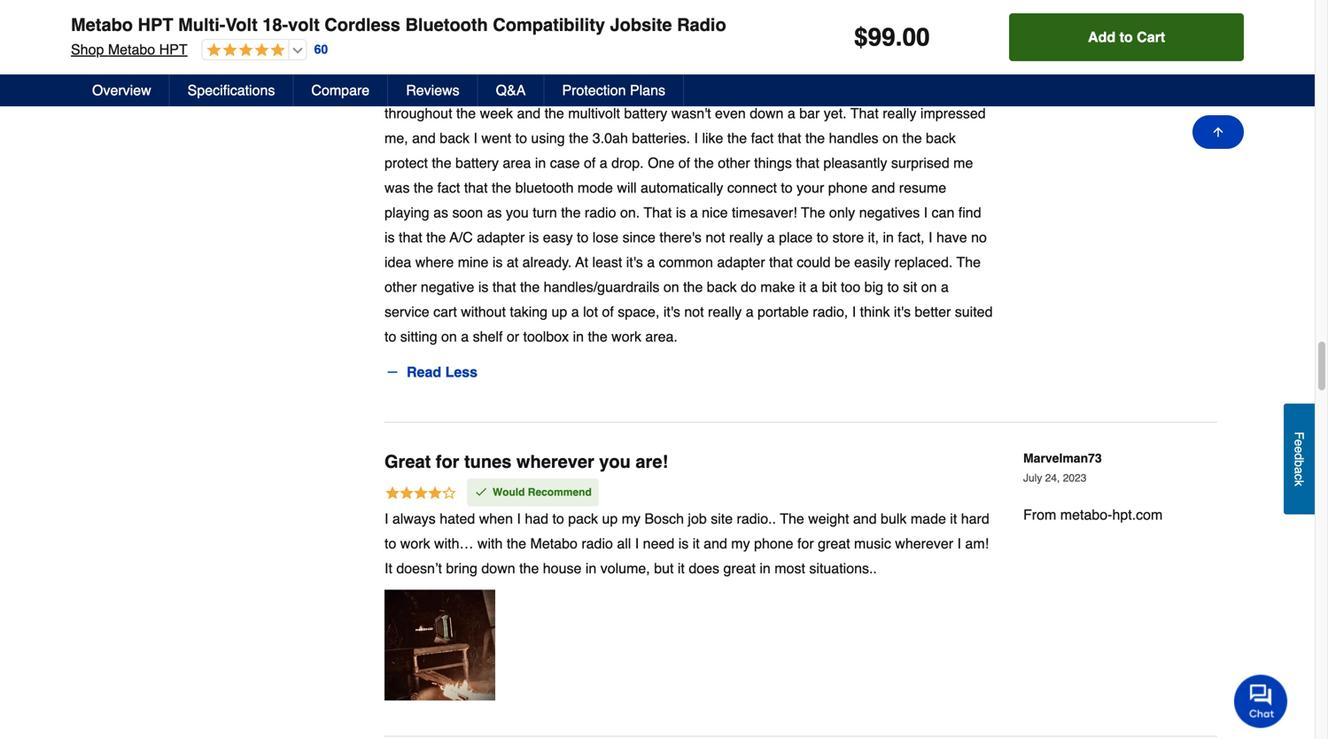 Task type: vqa. For each thing, say whether or not it's contained in the screenshot.
the Metabo
yes



Task type: describe. For each thing, give the bounding box(es) containing it.
a/c
[[450, 229, 473, 246]]

in left most
[[760, 560, 771, 577]]

turn
[[533, 204, 557, 221]]

protection plans
[[562, 82, 666, 98]]

house
[[543, 560, 582, 577]]

the right 'like'
[[728, 130, 747, 146]]

a down do
[[746, 304, 754, 320]]

i left think
[[852, 304, 856, 320]]

it down job
[[693, 536, 700, 552]]

and up negatives
[[872, 180, 895, 196]]

is inside the i always hated when i had to pack up my bosch job site radio.. the weight and bulk made it hard to work with… with the metabo radio all i need is it and my phone for great music wherever i am! it doesn't bring down the house in volume, but it does great in most situations..
[[679, 536, 689, 552]]

handles
[[829, 130, 879, 146]]

add
[[1088, 29, 1116, 45]]

me
[[954, 155, 973, 171]]

f
[[1293, 432, 1307, 439]]

music
[[854, 536, 891, 552]]

0 vertical spatial be
[[571, 80, 586, 97]]

the down the bar
[[806, 130, 825, 146]]

least
[[592, 254, 622, 270]]

checkmark image
[[474, 485, 488, 499]]

0 vertical spatial not
[[706, 229, 726, 246]]

life
[[583, 55, 601, 72]]

0 horizontal spatial or
[[507, 328, 519, 345]]

a down since
[[647, 254, 655, 270]]

since
[[623, 229, 656, 246]]

would recommend for checkmark icon
[[493, 6, 592, 18]]

down inside the i always hated when i had to pack up my bosch job site radio.. the weight and bulk made it hard to work with… with the metabo radio all i need is it and my phone for great music wherever i am! it doesn't bring down the house in volume, but it does great in most situations..
[[482, 560, 516, 577]]

hard
[[961, 511, 990, 527]]

case
[[550, 155, 580, 171]]

could
[[797, 254, 831, 270]]

lose
[[593, 229, 619, 246]]

to left lose
[[577, 229, 589, 246]]

0 vertical spatial other
[[718, 155, 750, 171]]

shelf
[[473, 328, 503, 345]]

wherever inside the i always hated when i had to pack up my bosch job site radio.. the weight and bulk made it hard to work with… with the metabo radio all i need is it and my phone for great music wherever i am! it doesn't bring down the house in volume, but it does great in most situations..
[[895, 536, 954, 552]]

1 vertical spatial other
[[385, 279, 417, 295]]

good
[[590, 80, 622, 97]]

0 vertical spatial multivolt
[[913, 55, 965, 72]]

on down cart
[[441, 328, 457, 345]]

reviews
[[406, 82, 460, 98]]

$
[[854, 23, 868, 51]]

[this review was collected as part of a promotion.] when i initially received this i had failed to pay attention to the 18-hour battery life on a 3.0ah battery, so i popped in one of my 8ah multivolt batteries, figuring that should be good for a day or two. fast forward to using it quite a bit throughout the week and the multivolt battery wasn't even down a bar yet. that really impressed me, and back i went to using the 3.0ah batteries. i like the fact that the handles on the back protect the battery area in case of a drop. one of the other things that pleasantly surprised me was the fact that the bluetooth mode will automatically connect to your phone and resume playing as soon as you turn the radio on. that is a nice timesaver! the only negatives i can find is that the a/c adapter is easy to lose since there's not really a place to store it, in fact, i have no idea where mine is at already. at least it's a common adapter that could be easily replaced. the other negative is that the handles/guardrails on the back do make it a bit too big to sit on a service cart without taking up a lot of space, it's not really a portable radio, i think it's better suited to sitting on a shelf or toolbox in the work area.
[[385, 31, 994, 345]]

and up music
[[853, 511, 877, 527]]

add to cart
[[1088, 29, 1166, 45]]

is up there's
[[676, 204, 686, 221]]

1 vertical spatial you
[[599, 452, 631, 472]]

the down 'like'
[[694, 155, 714, 171]]

fast
[[732, 80, 759, 97]]

0 horizontal spatial adapter
[[477, 229, 525, 246]]

i right when
[[744, 31, 748, 47]]

1 vertical spatial for
[[436, 452, 460, 472]]

phone inside '[this review was collected as part of a promotion.] when i initially received this i had failed to pay attention to the 18-hour battery life on a 3.0ah battery, so i popped in one of my 8ah multivolt batteries, figuring that should be good for a day or two. fast forward to using it quite a bit throughout the week and the multivolt battery wasn't even down a bar yet. that really impressed me, and back i went to using the 3.0ah batteries. i like the fact that the handles on the back protect the battery area in case of a drop. one of the other things that pleasantly surprised me was the fact that the bluetooth mode will automatically connect to your phone and resume playing as soon as you turn the radio on. that is a nice timesaver! the only negatives i can find is that the a/c adapter is easy to lose since there's not really a place to store it, in fact, i have no idea where mine is at already. at least it's a common adapter that could be easily replaced. the other negative is that the handles/guardrails on the back do make it a bit too big to sit on a service cart without taking up a lot of space, it's not really a portable radio, i think it's better suited to sitting on a shelf or toolbox in the work area.'
[[828, 180, 868, 196]]

the right with
[[507, 536, 527, 552]]

in right area
[[535, 155, 546, 171]]

and down throughout
[[412, 130, 436, 146]]

on right life
[[605, 55, 620, 72]]

on down common
[[664, 279, 679, 295]]

to left sitting on the left top of the page
[[385, 328, 396, 345]]

batteries,
[[385, 80, 443, 97]]

that down at
[[493, 279, 516, 295]]

a left shelf
[[461, 328, 469, 345]]

lot
[[583, 304, 598, 320]]

for inside '[this review was collected as part of a promotion.] when i initially received this i had failed to pay attention to the 18-hour battery life on a 3.0ah battery, so i popped in one of my 8ah multivolt batteries, figuring that should be good for a day or two. fast forward to using it quite a bit throughout the week and the multivolt battery wasn't even down a bar yet. that really impressed me, and back i went to using the 3.0ah batteries. i like the fact that the handles on the back protect the battery area in case of a drop. one of the other things that pleasantly surprised me was the fact that the bluetooth mode will automatically connect to your phone and resume playing as soon as you turn the radio on. that is a nice timesaver! the only negatives i can find is that the a/c adapter is easy to lose since there's not really a place to store it, in fact, i have no idea where mine is at already. at least it's a common adapter that could be easily replaced. the other negative is that the handles/guardrails on the back do make it a bit too big to sit on a service cart without taking up a lot of space, it's not really a portable radio, i think it's better suited to sitting on a shelf or toolbox in the work area.'
[[626, 80, 642, 97]]

sit
[[903, 279, 918, 295]]

playing
[[385, 204, 430, 221]]

read
[[407, 364, 441, 380]]

0 vertical spatial metabo
[[71, 15, 133, 35]]

1 horizontal spatial was
[[464, 31, 489, 47]]

to left pack
[[553, 511, 564, 527]]

0 horizontal spatial 3.0ah
[[593, 130, 628, 146]]

there's
[[660, 229, 702, 246]]

negative
[[421, 279, 475, 295]]

to left your
[[781, 180, 793, 196]]

f e e d b a c k button
[[1284, 404, 1315, 514]]

pack
[[568, 511, 598, 527]]

0 vertical spatial the
[[801, 204, 826, 221]]

would for checkmark image
[[493, 486, 525, 499]]

on right sit
[[921, 279, 937, 295]]

common
[[659, 254, 713, 270]]

at
[[507, 254, 519, 270]]

phone inside the i always hated when i had to pack up my bosch job site radio.. the weight and bulk made it hard to work with… with the metabo radio all i need is it and my phone for great music wherever i am! it doesn't bring down the house in volume, but it does great in most situations..
[[754, 536, 794, 552]]

are!
[[636, 452, 668, 472]]

0 vertical spatial really
[[883, 105, 917, 121]]

24,
[[1046, 472, 1060, 484]]

failed
[[917, 31, 951, 47]]

2 horizontal spatial as
[[553, 31, 568, 47]]

me,
[[385, 130, 408, 146]]

bring
[[446, 560, 478, 577]]

1 vertical spatial the
[[957, 254, 981, 270]]

1 horizontal spatial as
[[487, 204, 502, 221]]

portable
[[758, 304, 809, 320]]

the right the protect
[[432, 155, 452, 171]]

it left quite
[[868, 80, 875, 97]]

went
[[482, 130, 512, 146]]

one
[[819, 55, 842, 72]]

the up playing
[[414, 180, 434, 196]]

to inside 'button'
[[1120, 29, 1133, 45]]

figuring
[[447, 80, 493, 97]]

i left 'like'
[[694, 130, 698, 146]]

the up taking
[[520, 279, 540, 295]]

and down the q&a
[[517, 105, 541, 121]]

things
[[754, 155, 792, 171]]

i left went at the top left
[[474, 130, 478, 146]]

the up the where
[[426, 229, 446, 246]]

the down lot
[[588, 328, 608, 345]]

collected
[[493, 31, 549, 47]]

to up it
[[385, 536, 396, 552]]

the down common
[[683, 279, 703, 295]]

1 vertical spatial was
[[385, 180, 410, 196]]

a left day
[[646, 80, 654, 97]]

hour
[[503, 55, 531, 72]]

metabo hpt multi-volt 18-volt cordless bluetooth compatibility jobsite radio
[[71, 15, 726, 35]]

sitting
[[400, 328, 437, 345]]

my inside '[this review was collected as part of a promotion.] when i initially received this i had failed to pay attention to the 18-hour battery life on a 3.0ah battery, so i popped in one of my 8ah multivolt batteries, figuring that should be good for a day or two. fast forward to using it quite a bit throughout the week and the multivolt battery wasn't even down a bar yet. that really impressed me, and back i went to using the 3.0ah batteries. i like the fact that the handles on the back protect the battery area in case of a drop. one of the other things that pleasantly surprised me was the fact that the bluetooth mode will automatically connect to your phone and resume playing as soon as you turn the radio on. that is a nice timesaver! the only negatives i can find is that the a/c adapter is easy to lose since there's not really a place to store it, in fact, i have no idea where mine is at already. at least it's a common adapter that could be easily replaced. the other negative is that the handles/guardrails on the back do make it a bit too big to sit on a service cart without taking up a lot of space, it's not really a portable radio, i think it's better suited to sitting on a shelf or toolbox in the work area.'
[[862, 55, 881, 72]]

from
[[1024, 507, 1057, 523]]

2 e from the top
[[1293, 446, 1307, 453]]

down inside '[this review was collected as part of a promotion.] when i initially received this i had failed to pay attention to the 18-hour battery life on a 3.0ah battery, so i popped in one of my 8ah multivolt batteries, figuring that should be good for a day or two. fast forward to using it quite a bit throughout the week and the multivolt battery wasn't even down a bar yet. that really impressed me, and back i went to using the 3.0ah batteries. i like the fact that the handles on the back protect the battery area in case of a drop. one of the other things that pleasantly surprised me was the fact that the bluetooth mode will automatically connect to your phone and resume playing as soon as you turn the radio on. that is a nice timesaver! the only negatives i can find is that the a/c adapter is easy to lose since there's not really a place to store it, in fact, i have no idea where mine is at already. at least it's a common adapter that could be easily replaced. the other negative is that the handles/guardrails on the back do make it a bit too big to sit on a service cart without taking up a lot of space, it's not really a portable radio, i think it's better suited to sitting on a shelf or toolbox in the work area.'
[[750, 105, 784, 121]]

a right quite
[[914, 80, 921, 97]]

to left store
[[817, 229, 829, 246]]

i left am!
[[958, 536, 962, 552]]

a left drop.
[[600, 155, 608, 171]]

1 horizontal spatial or
[[685, 80, 698, 97]]

metabo inside the i always hated when i had to pack up my bosch job site radio.. the weight and bulk made it hard to work with… with the metabo radio all i need is it and my phone for great music wherever i am! it doesn't bring down the house in volume, but it does great in most situations..
[[530, 536, 578, 552]]

the down area
[[492, 180, 512, 196]]

1 horizontal spatial it's
[[664, 304, 681, 320]]

mine
[[458, 254, 489, 270]]

even
[[715, 105, 746, 121]]

the up the case
[[569, 130, 589, 146]]

volt
[[288, 15, 320, 35]]

2 vertical spatial really
[[708, 304, 742, 320]]

mode
[[578, 180, 613, 196]]

1 metabo- from the top
[[1061, 26, 1113, 43]]

1 hpt.com from the top
[[1113, 26, 1163, 43]]

is left easy
[[529, 229, 539, 246]]

a left place
[[767, 229, 775, 246]]

i right fact,
[[929, 229, 933, 246]]

big
[[865, 279, 884, 295]]

in right house
[[586, 560, 597, 577]]

cart
[[1137, 29, 1166, 45]]

i left always
[[385, 511, 389, 527]]

0 horizontal spatial wherever
[[517, 452, 594, 472]]

review
[[419, 31, 460, 47]]

on right the handles
[[883, 130, 899, 146]]

a right part
[[616, 31, 624, 47]]

arrow up image
[[1212, 125, 1226, 139]]

with
[[478, 536, 503, 552]]

a up protection plans button
[[624, 55, 632, 72]]

18- inside '[this review was collected as part of a promotion.] when i initially received this i had failed to pay attention to the 18-hour battery life on a 3.0ah battery, so i popped in one of my 8ah multivolt batteries, figuring that should be good for a day or two. fast forward to using it quite a bit throughout the week and the multivolt battery wasn't even down a bar yet. that really impressed me, and back i went to using the 3.0ah batteries. i like the fact that the handles on the back protect the battery area in case of a drop. one of the other things that pleasantly surprised me was the fact that the bluetooth mode will automatically connect to your phone and resume playing as soon as you turn the radio on. that is a nice timesaver! the only negatives i can find is that the a/c adapter is easy to lose since there's not really a place to store it, in fact, i have no idea where mine is at already. at least it's a common adapter that could be easily replaced. the other negative is that the handles/guardrails on the back do make it a bit too big to sit on a service cart without taking up a lot of space, it's not really a portable radio, i think it's better suited to sitting on a shelf or toolbox in the work area.'
[[482, 55, 503, 72]]

great for tunes wherever you are!
[[385, 452, 668, 472]]

work inside '[this review was collected as part of a promotion.] when i initially received this i had failed to pay attention to the 18-hour battery life on a 3.0ah battery, so i popped in one of my 8ah multivolt batteries, figuring that should be good for a day or two. fast forward to using it quite a bit throughout the week and the multivolt battery wasn't even down a bar yet. that really impressed me, and back i went to using the 3.0ah batteries. i like the fact that the handles on the back protect the battery area in case of a drop. one of the other things that pleasantly surprised me was the fact that the bluetooth mode will automatically connect to your phone and resume playing as soon as you turn the radio on. that is a nice timesaver! the only negatives i can find is that the a/c adapter is easy to lose since there's not really a place to store it, in fact, i have no idea where mine is at already. at least it's a common adapter that could be easily replaced. the other negative is that the handles/guardrails on the back do make it a bit too big to sit on a service cart without taking up a lot of space, it's not really a portable radio, i think it's better suited to sitting on a shelf or toolbox in the work area.'
[[612, 328, 642, 345]]

2 horizontal spatial it's
[[894, 304, 911, 320]]

it left hard
[[950, 511, 957, 527]]

i right the when
[[517, 511, 521, 527]]

yet.
[[824, 105, 847, 121]]

.
[[896, 23, 903, 51]]

1 vertical spatial really
[[729, 229, 763, 246]]

weight
[[808, 511, 849, 527]]

0 vertical spatial that
[[851, 105, 879, 121]]

minus image
[[386, 365, 400, 379]]

always
[[393, 511, 436, 527]]

0 vertical spatial bit
[[925, 80, 940, 97]]

1 horizontal spatial using
[[830, 80, 864, 97]]

1 vertical spatial my
[[622, 511, 641, 527]]

https://photos us.bazaarvoice.com/photo/2/cghvdg86agl0ywnoaxbvd2vydg9vbhm/a37332e2 9763 5463 b2bd a6cfc4153291 image
[[385, 590, 495, 701]]

a left lot
[[571, 304, 579, 320]]

would recommend for checkmark image
[[493, 486, 592, 499]]

the up surprised
[[903, 130, 922, 146]]

you inside '[this review was collected as part of a promotion.] when i initially received this i had failed to pay attention to the 18-hour battery life on a 3.0ah battery, so i popped in one of my 8ah multivolt batteries, figuring that should be good for a day or two. fast forward to using it quite a bit throughout the week and the multivolt battery wasn't even down a bar yet. that really impressed me, and back i went to using the 3.0ah batteries. i like the fact that the handles on the back protect the battery area in case of a drop. one of the other things that pleasantly surprised me was the fact that the bluetooth mode will automatically connect to your phone and resume playing as soon as you turn the radio on. that is a nice timesaver! the only negatives i can find is that the a/c adapter is easy to lose since there's not really a place to store it, in fact, i have no idea where mine is at already. at least it's a common adapter that could be easily replaced. the other negative is that the handles/guardrails on the back do make it a bit too big to sit on a service cart without taking up a lot of space, it's not really a portable radio, i think it's better suited to sitting on a shelf or toolbox in the work area.'
[[506, 204, 529, 221]]

would for checkmark icon
[[493, 6, 525, 18]]

had inside the i always hated when i had to pack up my bosch job site radio.. the weight and bulk made it hard to work with… with the metabo radio all i need is it and my phone for great music wherever i am! it doesn't bring down the house in volume, but it does great in most situations..
[[525, 511, 549, 527]]

i right so
[[745, 55, 749, 72]]

day
[[658, 80, 681, 97]]

0 vertical spatial hpt
[[138, 15, 173, 35]]

0 horizontal spatial using
[[531, 130, 565, 146]]

connect
[[728, 180, 777, 196]]

handles/guardrails
[[544, 279, 660, 295]]

only
[[830, 204, 856, 221]]

had inside '[this review was collected as part of a promotion.] when i initially received this i had failed to pay attention to the 18-hour battery life on a 3.0ah battery, so i popped in one of my 8ah multivolt batteries, figuring that should be good for a day or two. fast forward to using it quite a bit throughout the week and the multivolt battery wasn't even down a bar yet. that really impressed me, and back i went to using the 3.0ah batteries. i like the fact that the handles on the back protect the battery area in case of a drop. one of the other things that pleasantly surprised me was the fact that the bluetooth mode will automatically connect to your phone and resume playing as soon as you turn the radio on. that is a nice timesaver! the only negatives i can find is that the a/c adapter is easy to lose since there's not really a place to store it, in fact, i have no idea where mine is at already. at least it's a common adapter that could be easily replaced. the other negative is that the handles/guardrails on the back do make it a bit too big to sit on a service cart without taking up a lot of space, it's not really a portable radio, i think it's better suited to sitting on a shelf or toolbox in the work area.'
[[890, 31, 914, 47]]

cordless
[[325, 15, 401, 35]]

2 horizontal spatial back
[[926, 130, 956, 146]]

with…
[[434, 536, 474, 552]]

read less
[[407, 364, 478, 380]]

5 stars image
[[385, 5, 457, 24]]

when
[[479, 511, 513, 527]]

0 horizontal spatial great
[[724, 560, 756, 577]]

0 horizontal spatial back
[[440, 130, 470, 146]]

0 horizontal spatial as
[[434, 204, 449, 221]]

0 horizontal spatial it's
[[626, 254, 643, 270]]

forward
[[763, 80, 810, 97]]

the down should
[[545, 105, 564, 121]]

2 vertical spatial battery
[[456, 155, 499, 171]]

make
[[761, 279, 795, 295]]

to right went at the top left
[[515, 130, 527, 146]]

a up better
[[941, 279, 949, 295]]

it right "but"
[[678, 560, 685, 577]]

in left one
[[804, 55, 815, 72]]

soon
[[452, 204, 483, 221]]

radio inside the i always hated when i had to pack up my bosch job site radio.. the weight and bulk made it hard to work with… with the metabo radio all i need is it and my phone for great music wherever i am! it doesn't bring down the house in volume, but it does great in most situations..
[[582, 536, 613, 552]]

a left the bar
[[788, 105, 796, 121]]

the down figuring
[[456, 105, 476, 121]]

will
[[617, 180, 637, 196]]

99
[[868, 23, 896, 51]]

the inside the i always hated when i had to pack up my bosch job site radio.. the weight and bulk made it hard to work with… with the metabo radio all i need is it and my phone for great music wherever i am! it doesn't bring down the house in volume, but it does great in most situations..
[[780, 511, 805, 527]]

to left pay
[[955, 31, 967, 47]]

4.7 stars image
[[203, 43, 285, 59]]

batteries.
[[632, 130, 691, 146]]

that down playing
[[399, 229, 422, 246]]

when
[[703, 31, 740, 47]]



Task type: locate. For each thing, give the bounding box(es) containing it.
or right shelf
[[507, 328, 519, 345]]

bit left too
[[822, 279, 837, 295]]

for right good
[[626, 80, 642, 97]]

job
[[688, 511, 707, 527]]

1 recommend from the top
[[528, 6, 592, 18]]

battery down went at the top left
[[456, 155, 499, 171]]

my left 8ah
[[862, 55, 881, 72]]

and down site
[[704, 536, 728, 552]]

1 horizontal spatial my
[[731, 536, 750, 552]]

4 stars image
[[385, 485, 457, 504]]

i left '.'
[[882, 31, 886, 47]]

1 vertical spatial metabo-
[[1061, 507, 1113, 523]]

am!
[[966, 536, 989, 552]]

1 vertical spatial metabo
[[108, 41, 155, 58]]

1 vertical spatial wherever
[[895, 536, 954, 552]]

other down the idea
[[385, 279, 417, 295]]

to down review on the top of the page
[[443, 55, 455, 72]]

bluetooth
[[516, 180, 574, 196]]

bar
[[800, 105, 820, 121]]

0 horizontal spatial had
[[525, 511, 549, 527]]

recommend up part
[[528, 6, 592, 18]]

0 horizontal spatial multivolt
[[568, 105, 620, 121]]

2 recommend from the top
[[528, 486, 592, 499]]

overview button
[[74, 74, 170, 106]]

add to cart button
[[1010, 13, 1244, 61]]

radio
[[677, 15, 726, 35]]

1 vertical spatial would
[[493, 486, 525, 499]]

shop metabo hpt
[[71, 41, 188, 58]]

drop.
[[612, 155, 644, 171]]

the right radio..
[[780, 511, 805, 527]]

not
[[706, 229, 726, 246], [685, 304, 704, 320]]

1 vertical spatial down
[[482, 560, 516, 577]]

2 vertical spatial my
[[731, 536, 750, 552]]

radio,
[[813, 304, 848, 320]]

other up connect in the right of the page
[[718, 155, 750, 171]]

negatives
[[859, 204, 920, 221]]

easily
[[855, 254, 891, 270]]

metabo up house
[[530, 536, 578, 552]]

to up the bar
[[814, 80, 826, 97]]

1 vertical spatial fact
[[437, 180, 460, 196]]

1 horizontal spatial work
[[612, 328, 642, 345]]

volt
[[225, 15, 258, 35]]

not down nice
[[706, 229, 726, 246]]

for inside the i always hated when i had to pack up my bosch job site radio.. the weight and bulk made it hard to work with… with the metabo radio all i need is it and my phone for great music wherever i am! it doesn't bring down the house in volume, but it does great in most situations..
[[798, 536, 814, 552]]

a inside button
[[1293, 467, 1307, 474]]

0 vertical spatial phone
[[828, 180, 868, 196]]

checkmark image
[[474, 5, 488, 19]]

0 horizontal spatial was
[[385, 180, 410, 196]]

had up 8ah
[[890, 31, 914, 47]]

phone up most
[[754, 536, 794, 552]]

would right checkmark image
[[493, 486, 525, 499]]

2 would from the top
[[493, 486, 525, 499]]

1 would recommend from the top
[[493, 6, 592, 18]]

0 vertical spatial for
[[626, 80, 642, 97]]

adapter
[[477, 229, 525, 246], [717, 254, 765, 270]]

0 vertical spatial you
[[506, 204, 529, 221]]

the
[[801, 204, 826, 221], [957, 254, 981, 270], [780, 511, 805, 527]]

chat invite button image
[[1235, 674, 1289, 728]]

that up make
[[769, 254, 793, 270]]

really down quite
[[883, 105, 917, 121]]

up inside '[this review was collected as part of a promotion.] when i initially received this i had failed to pay attention to the 18-hour battery life on a 3.0ah battery, so i popped in one of my 8ah multivolt batteries, figuring that should be good for a day or two. fast forward to using it quite a bit throughout the week and the multivolt battery wasn't even down a bar yet. that really impressed me, and back i went to using the 3.0ah batteries. i like the fact that the handles on the back protect the battery area in case of a drop. one of the other things that pleasantly surprised me was the fact that the bluetooth mode will automatically connect to your phone and resume playing as soon as you turn the radio on. that is a nice timesaver! the only negatives i can find is that the a/c adapter is easy to lose since there's not really a place to store it, in fact, i have no idea where mine is at already. at least it's a common adapter that could be easily replaced. the other negative is that the handles/guardrails on the back do make it a bit too big to sit on a service cart without taking up a lot of space, it's not really a portable radio, i think it's better suited to sitting on a shelf or toolbox in the work area.'
[[552, 304, 568, 320]]

0 vertical spatial my
[[862, 55, 881, 72]]

to left sit
[[888, 279, 899, 295]]

as left part
[[553, 31, 568, 47]]

0 vertical spatial hpt.com
[[1113, 26, 1163, 43]]

1 vertical spatial great
[[724, 560, 756, 577]]

recommend for checkmark icon
[[528, 6, 592, 18]]

suited
[[955, 304, 993, 320]]

wasn't
[[672, 105, 711, 121]]

it's
[[626, 254, 643, 270], [664, 304, 681, 320], [894, 304, 911, 320]]

automatically
[[641, 180, 724, 196]]

1 horizontal spatial multivolt
[[913, 55, 965, 72]]

all
[[617, 536, 631, 552]]

too
[[841, 279, 861, 295]]

0 horizontal spatial for
[[436, 452, 460, 472]]

up
[[552, 304, 568, 320], [602, 511, 618, 527]]

is up the idea
[[385, 229, 395, 246]]

a left nice
[[690, 204, 698, 221]]

one
[[648, 155, 675, 171]]

be
[[571, 80, 586, 97], [835, 254, 851, 270]]

e up d at the bottom
[[1293, 439, 1307, 446]]

like
[[702, 130, 724, 146]]

the right turn
[[561, 204, 581, 221]]

for up most
[[798, 536, 814, 552]]

1 horizontal spatial other
[[718, 155, 750, 171]]

1 horizontal spatial great
[[818, 536, 850, 552]]

part
[[572, 31, 597, 47]]

back left do
[[707, 279, 737, 295]]

1 vertical spatial using
[[531, 130, 565, 146]]

easy
[[543, 229, 573, 246]]

attention
[[385, 55, 439, 72]]

wherever down made
[[895, 536, 954, 552]]

0 horizontal spatial battery
[[456, 155, 499, 171]]

specifications
[[188, 82, 275, 98]]

1 vertical spatial bit
[[822, 279, 837, 295]]

1 horizontal spatial back
[[707, 279, 737, 295]]

1 horizontal spatial bit
[[925, 80, 940, 97]]

0 horizontal spatial my
[[622, 511, 641, 527]]

1 vertical spatial 18-
[[482, 55, 503, 72]]

0 horizontal spatial be
[[571, 80, 586, 97]]

really down timesaver!
[[729, 229, 763, 246]]

radio..
[[737, 511, 776, 527]]

think
[[860, 304, 890, 320]]

pleasantly
[[824, 155, 888, 171]]

that up your
[[796, 155, 820, 171]]

would
[[493, 6, 525, 18], [493, 486, 525, 499]]

less
[[445, 364, 478, 380]]

that up "things" in the right top of the page
[[778, 130, 802, 146]]

timesaver!
[[732, 204, 797, 221]]

without
[[461, 304, 506, 320]]

really down do
[[708, 304, 742, 320]]

on.
[[620, 204, 640, 221]]

already.
[[523, 254, 572, 270]]

place
[[779, 229, 813, 246]]

to right the add
[[1120, 29, 1133, 45]]

week
[[480, 105, 513, 121]]

0 vertical spatial work
[[612, 328, 642, 345]]

1 horizontal spatial phone
[[828, 180, 868, 196]]

that down the hour
[[497, 80, 521, 97]]

be down store
[[835, 254, 851, 270]]

you left turn
[[506, 204, 529, 221]]

that up soon
[[464, 180, 488, 196]]

1 vertical spatial hpt
[[159, 41, 188, 58]]

1 horizontal spatial battery
[[535, 55, 579, 72]]

this
[[856, 31, 878, 47]]

radio inside '[this review was collected as part of a promotion.] when i initially received this i had failed to pay attention to the 18-hour battery life on a 3.0ah battery, so i popped in one of my 8ah multivolt batteries, figuring that should be good for a day or two. fast forward to using it quite a bit throughout the week and the multivolt battery wasn't even down a bar yet. that really impressed me, and back i went to using the 3.0ah batteries. i like the fact that the handles on the back protect the battery area in case of a drop. one of the other things that pleasantly surprised me was the fact that the bluetooth mode will automatically connect to your phone and resume playing as soon as you turn the radio on. that is a nice timesaver! the only negatives i can find is that the a/c adapter is easy to lose since there's not really a place to store it, in fact, i have no idea where mine is at already. at least it's a common adapter that could be easily replaced. the other negative is that the handles/guardrails on the back do make it a bit too big to sit on a service cart without taking up a lot of space, it's not really a portable radio, i think it's better suited to sitting on a shelf or toolbox in the work area.'
[[585, 204, 616, 221]]

metabo- down the 2023
[[1061, 507, 1113, 523]]

in down lot
[[573, 328, 584, 345]]

is
[[676, 204, 686, 221], [385, 229, 395, 246], [529, 229, 539, 246], [493, 254, 503, 270], [478, 279, 489, 295], [679, 536, 689, 552]]

0 vertical spatial metabo-
[[1061, 26, 1113, 43]]

1 horizontal spatial up
[[602, 511, 618, 527]]

0 horizontal spatial other
[[385, 279, 417, 295]]

hpt
[[138, 15, 173, 35], [159, 41, 188, 58]]

was down checkmark icon
[[464, 31, 489, 47]]

1 horizontal spatial be
[[835, 254, 851, 270]]

and
[[517, 105, 541, 121], [412, 130, 436, 146], [872, 180, 895, 196], [853, 511, 877, 527], [704, 536, 728, 552]]

a
[[616, 31, 624, 47], [624, 55, 632, 72], [646, 80, 654, 97], [914, 80, 921, 97], [788, 105, 796, 121], [600, 155, 608, 171], [690, 204, 698, 221], [767, 229, 775, 246], [647, 254, 655, 270], [810, 279, 818, 295], [941, 279, 949, 295], [571, 304, 579, 320], [746, 304, 754, 320], [461, 328, 469, 345], [1293, 467, 1307, 474]]

1 vertical spatial multivolt
[[568, 105, 620, 121]]

a up k
[[1293, 467, 1307, 474]]

fact up soon
[[437, 180, 460, 196]]

up right pack
[[602, 511, 618, 527]]

it,
[[868, 229, 879, 246]]

metabo
[[71, 15, 133, 35], [108, 41, 155, 58], [530, 536, 578, 552]]

radio up lose
[[585, 204, 616, 221]]

resume
[[899, 180, 947, 196]]

i right all on the bottom
[[635, 536, 639, 552]]

multi-
[[178, 15, 225, 35]]

i left can
[[924, 204, 928, 221]]

0 horizontal spatial bit
[[822, 279, 837, 295]]

multivolt down failed
[[913, 55, 965, 72]]

2 horizontal spatial battery
[[624, 105, 668, 121]]

up inside the i always hated when i had to pack up my bosch job site radio.. the weight and bulk made it hard to work with… with the metabo radio all i need is it and my phone for great music wherever i am! it doesn't bring down the house in volume, but it does great in most situations..
[[602, 511, 618, 527]]

throughout
[[385, 105, 452, 121]]

bosch
[[645, 511, 684, 527]]

my down radio..
[[731, 536, 750, 552]]

it's down since
[[626, 254, 643, 270]]

1 horizontal spatial wherever
[[895, 536, 954, 552]]

does
[[689, 560, 720, 577]]

1 vertical spatial radio
[[582, 536, 613, 552]]

3.0ah up drop.
[[593, 130, 628, 146]]

2 horizontal spatial for
[[798, 536, 814, 552]]

1 vertical spatial 3.0ah
[[593, 130, 628, 146]]

1 horizontal spatial 3.0ah
[[636, 55, 672, 72]]

i
[[744, 31, 748, 47], [882, 31, 886, 47], [745, 55, 749, 72], [474, 130, 478, 146], [694, 130, 698, 146], [924, 204, 928, 221], [929, 229, 933, 246], [852, 304, 856, 320], [385, 511, 389, 527], [517, 511, 521, 527], [635, 536, 639, 552], [958, 536, 962, 552]]

had right the when
[[525, 511, 549, 527]]

0 vertical spatial or
[[685, 80, 698, 97]]

a down the could
[[810, 279, 818, 295]]

0 vertical spatial great
[[818, 536, 850, 552]]

2 hpt.com from the top
[[1113, 507, 1163, 523]]

recommend for checkmark image
[[528, 486, 592, 499]]

read less button
[[385, 358, 479, 386]]

phone
[[828, 180, 868, 196], [754, 536, 794, 552]]

work
[[612, 328, 642, 345], [400, 536, 430, 552]]

1 vertical spatial had
[[525, 511, 549, 527]]

wherever up pack
[[517, 452, 594, 472]]

is left at
[[493, 254, 503, 270]]

hated
[[440, 511, 475, 527]]

work inside the i always hated when i had to pack up my bosch job site radio.. the weight and bulk made it hard to work with… with the metabo radio all i need is it and my phone for great music wherever i am! it doesn't bring down the house in volume, but it does great in most situations..
[[400, 536, 430, 552]]

1 vertical spatial adapter
[[717, 254, 765, 270]]

1 vertical spatial battery
[[624, 105, 668, 121]]

0 vertical spatial was
[[464, 31, 489, 47]]

impressed
[[921, 105, 986, 121]]

0 vertical spatial up
[[552, 304, 568, 320]]

1 horizontal spatial 18-
[[482, 55, 503, 72]]

no
[[971, 229, 987, 246]]

fact,
[[898, 229, 925, 246]]

0 vertical spatial adapter
[[477, 229, 525, 246]]

q&a button
[[478, 74, 545, 106]]

0 vertical spatial 18-
[[263, 15, 288, 35]]

battery up should
[[535, 55, 579, 72]]

the left house
[[519, 560, 539, 577]]

the up figuring
[[459, 55, 478, 72]]

as left soon
[[434, 204, 449, 221]]

radio
[[585, 204, 616, 221], [582, 536, 613, 552]]

2 would recommend from the top
[[493, 486, 592, 499]]

0 horizontal spatial fact
[[437, 180, 460, 196]]

the down no
[[957, 254, 981, 270]]

0 vertical spatial using
[[830, 80, 864, 97]]

that
[[851, 105, 879, 121], [644, 204, 672, 221]]

0 vertical spatial would recommend
[[493, 6, 592, 18]]

0 vertical spatial wherever
[[517, 452, 594, 472]]

or right day
[[685, 80, 698, 97]]

1 horizontal spatial fact
[[751, 130, 774, 146]]

great
[[818, 536, 850, 552], [724, 560, 756, 577]]

site
[[711, 511, 733, 527]]

2 vertical spatial metabo
[[530, 536, 578, 552]]

0 horizontal spatial 18-
[[263, 15, 288, 35]]

in
[[804, 55, 815, 72], [535, 155, 546, 171], [883, 229, 894, 246], [573, 328, 584, 345], [586, 560, 597, 577], [760, 560, 771, 577]]

1 vertical spatial hpt.com
[[1113, 507, 1163, 523]]

replaced.
[[895, 254, 953, 270]]

1 vertical spatial that
[[644, 204, 672, 221]]

in right the it,
[[883, 229, 894, 246]]

up up toolbox
[[552, 304, 568, 320]]

it right make
[[799, 279, 806, 295]]

was
[[464, 31, 489, 47], [385, 180, 410, 196]]

jobsite
[[610, 15, 672, 35]]

is up without
[[478, 279, 489, 295]]

work down space,
[[612, 328, 642, 345]]

adapter up do
[[717, 254, 765, 270]]

would recommend
[[493, 6, 592, 18], [493, 486, 592, 499]]

d
[[1293, 453, 1307, 460]]

should
[[525, 80, 567, 97]]

1 horizontal spatial that
[[851, 105, 879, 121]]

2 horizontal spatial my
[[862, 55, 881, 72]]

metabo up shop
[[71, 15, 133, 35]]

2023
[[1063, 472, 1087, 484]]

0 vertical spatial would
[[493, 6, 525, 18]]

1 would from the top
[[493, 6, 525, 18]]

the down your
[[801, 204, 826, 221]]

area
[[503, 155, 531, 171]]

1 horizontal spatial for
[[626, 80, 642, 97]]

hpt up shop metabo hpt in the top of the page
[[138, 15, 173, 35]]

1 vertical spatial phone
[[754, 536, 794, 552]]

1 vertical spatial or
[[507, 328, 519, 345]]

1 vertical spatial not
[[685, 304, 704, 320]]

1 e from the top
[[1293, 439, 1307, 446]]

0 horizontal spatial you
[[506, 204, 529, 221]]

would recommend up collected in the left top of the page
[[493, 6, 592, 18]]

[this
[[385, 31, 415, 47]]

received
[[798, 31, 852, 47]]

1 vertical spatial be
[[835, 254, 851, 270]]

0 horizontal spatial up
[[552, 304, 568, 320]]

0 vertical spatial recommend
[[528, 6, 592, 18]]

store
[[833, 229, 864, 246]]

can
[[932, 204, 955, 221]]

down down forward
[[750, 105, 784, 121]]

18- up the q&a
[[482, 55, 503, 72]]

2 vertical spatial the
[[780, 511, 805, 527]]

0 horizontal spatial that
[[644, 204, 672, 221]]

0 vertical spatial fact
[[751, 130, 774, 146]]

great down weight
[[818, 536, 850, 552]]

0 horizontal spatial down
[[482, 560, 516, 577]]

battery down plans
[[624, 105, 668, 121]]

metabo-
[[1061, 26, 1113, 43], [1061, 507, 1113, 523]]

2 metabo- from the top
[[1061, 507, 1113, 523]]

so
[[726, 55, 741, 72]]

0 horizontal spatial not
[[685, 304, 704, 320]]

specifications button
[[170, 74, 294, 106]]

popped
[[753, 55, 800, 72]]

reviews button
[[388, 74, 478, 106]]



